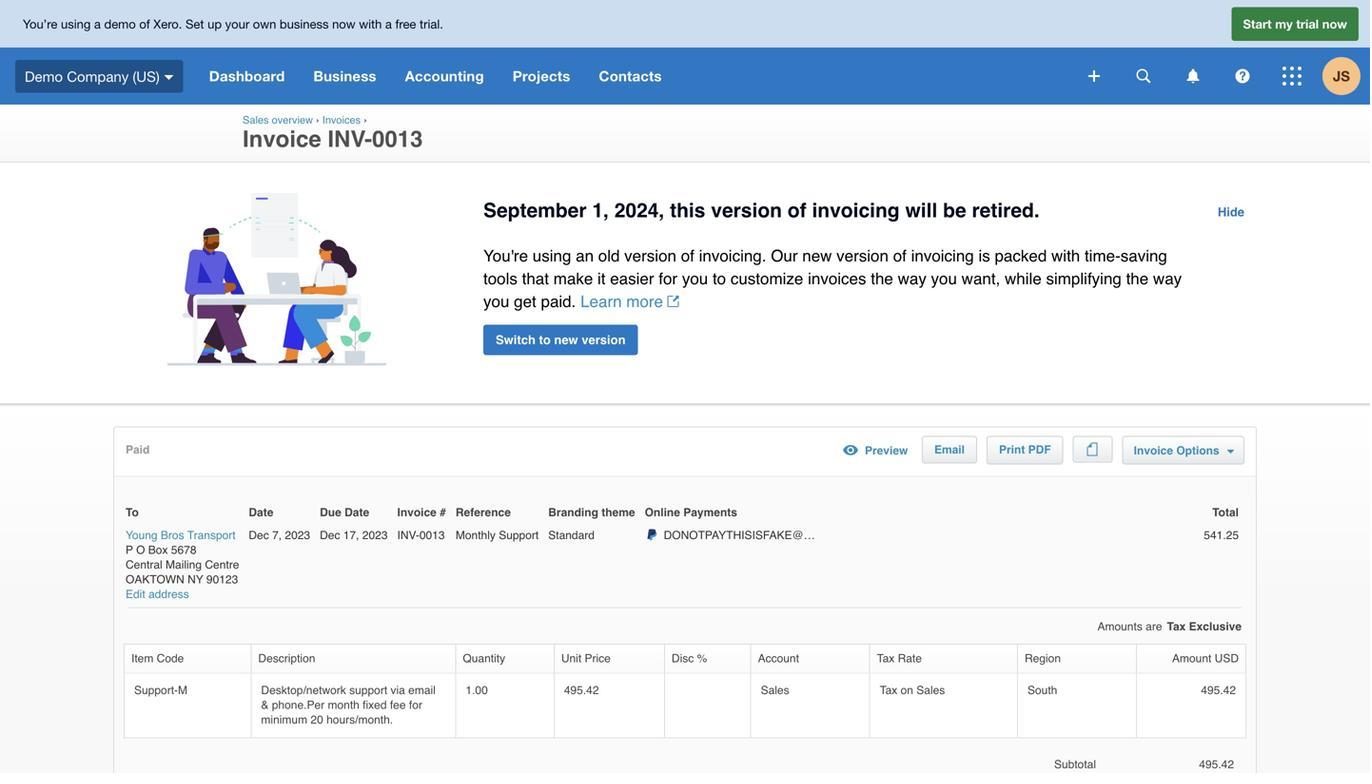Task type: locate. For each thing, give the bounding box(es) containing it.
using up "that"
[[533, 247, 572, 265]]

learn more link
[[581, 293, 679, 311]]

central
[[126, 559, 162, 572]]

0 horizontal spatial now
[[332, 16, 356, 31]]

1 vertical spatial invoice
[[1134, 445, 1174, 458]]

2 horizontal spatial sales
[[917, 684, 945, 698]]

quantity
[[463, 652, 506, 666]]

version up invoices
[[837, 247, 889, 265]]

495.42
[[564, 684, 599, 698], [1202, 684, 1236, 698], [1200, 758, 1235, 772]]

1 horizontal spatial invoicing
[[912, 247, 974, 265]]

2 horizontal spatial you
[[931, 270, 958, 288]]

1 horizontal spatial now
[[1323, 16, 1348, 31]]

sales left "overview"
[[243, 114, 269, 126]]

of inside banner
[[139, 16, 150, 31]]

1 horizontal spatial with
[[1052, 247, 1081, 265]]

for inside 'desktop/network support via email & phone.per month fixed fee for minimum 20 hours/month.'
[[409, 699, 423, 713]]

0013 down #
[[420, 529, 445, 542]]

version down 'learn'
[[582, 333, 626, 347]]

a left demo at the top of the page
[[94, 16, 101, 31]]

0 horizontal spatial inv-
[[328, 126, 372, 152]]

dec left 7,
[[249, 529, 269, 542]]

new up invoices
[[803, 247, 832, 265]]

are
[[1146, 620, 1163, 634]]

total
[[1213, 507, 1239, 520]]

&
[[261, 699, 269, 713]]

region
[[1025, 652, 1061, 666]]

tax right "are"
[[1167, 620, 1186, 634]]

packed
[[995, 247, 1047, 265]]

1,
[[592, 199, 609, 222]]

with left free
[[359, 16, 382, 31]]

of down 'will'
[[894, 247, 907, 265]]

1 horizontal spatial date
[[345, 507, 369, 520]]

0 horizontal spatial way
[[898, 270, 927, 288]]

item code
[[131, 652, 184, 666]]

an
[[576, 247, 594, 265]]

2 the from the left
[[1127, 270, 1149, 288]]

0 vertical spatial to
[[713, 270, 726, 288]]

1 horizontal spatial svg image
[[1089, 70, 1100, 82]]

to right switch
[[539, 333, 551, 347]]

1 horizontal spatial a
[[385, 16, 392, 31]]

now right business
[[332, 16, 356, 31]]

now
[[332, 16, 356, 31], [1323, 16, 1348, 31]]

dec left 17,
[[320, 529, 340, 542]]

invoice inside "sales overview › invoices › invoice inv-0013"
[[243, 126, 321, 152]]

inv- inside "sales overview › invoices › invoice inv-0013"
[[328, 126, 372, 152]]

1 horizontal spatial 2023
[[362, 529, 388, 542]]

1 horizontal spatial ›
[[364, 114, 367, 126]]

business button
[[299, 48, 391, 105]]

inv-
[[328, 126, 372, 152], [397, 529, 420, 542]]

2023 right 7,
[[285, 529, 310, 542]]

1 vertical spatial for
[[409, 699, 423, 713]]

tax left rate
[[877, 652, 895, 666]]

start
[[1244, 16, 1272, 31]]

tax left on
[[880, 684, 898, 698]]

0 horizontal spatial 2023
[[285, 529, 310, 542]]

1 horizontal spatial dec
[[320, 529, 340, 542]]

banner
[[0, 0, 1371, 105]]

1 horizontal spatial way
[[1154, 270, 1182, 288]]

amount
[[1173, 652, 1212, 666]]

0 horizontal spatial svg image
[[164, 75, 174, 80]]

sales inside "sales overview › invoices › invoice inv-0013"
[[243, 114, 269, 126]]

0 vertical spatial tax
[[1167, 620, 1186, 634]]

new inside you're using an old version of invoicing. our new version of invoicing is packed with time-saving tools that make it easier for you to customize invoices the way you want, while simplifying the way you get paid.
[[803, 247, 832, 265]]

for up more
[[659, 270, 678, 288]]

contacts button
[[585, 48, 676, 105]]

1 vertical spatial 0013
[[420, 529, 445, 542]]

version up easier
[[625, 247, 677, 265]]

0013 right invoices link
[[372, 126, 423, 152]]

invoices
[[322, 114, 361, 126]]

0 vertical spatial invoicing
[[812, 199, 900, 222]]

description
[[258, 652, 315, 666]]

of left xero.
[[139, 16, 150, 31]]

phone.per
[[272, 699, 325, 713]]

1 horizontal spatial the
[[1127, 270, 1149, 288]]

way down saving
[[1154, 270, 1182, 288]]

svg image
[[1283, 67, 1302, 86], [1137, 69, 1151, 83], [1187, 69, 1200, 83], [1236, 69, 1250, 83]]

theme
[[602, 507, 635, 520]]

inv- right 17,
[[397, 529, 420, 542]]

free
[[396, 16, 416, 31]]

amounts
[[1098, 620, 1143, 634]]

customize
[[731, 270, 804, 288]]

the down saving
[[1127, 270, 1149, 288]]

› left invoices
[[316, 114, 320, 126]]

edit
[[126, 588, 145, 602]]

0 horizontal spatial ›
[[316, 114, 320, 126]]

total 541.25
[[1204, 507, 1239, 542]]

date up 17,
[[345, 507, 369, 520]]

0 horizontal spatial to
[[539, 333, 551, 347]]

using
[[61, 16, 91, 31], [533, 247, 572, 265]]

1 horizontal spatial for
[[659, 270, 678, 288]]

7,
[[272, 529, 282, 542]]

1 a from the left
[[94, 16, 101, 31]]

1 horizontal spatial new
[[803, 247, 832, 265]]

unit
[[561, 652, 582, 666]]

will
[[906, 199, 938, 222]]

using inside you're using an old version of invoicing. our new version of invoicing is packed with time-saving tools that make it easier for you to customize invoices the way you want, while simplifying the way you get paid.
[[533, 247, 572, 265]]

0 horizontal spatial sales
[[243, 114, 269, 126]]

0 horizontal spatial invoice
[[243, 126, 321, 152]]

version up invoicing. on the top of the page
[[711, 199, 782, 222]]

0 horizontal spatial using
[[61, 16, 91, 31]]

sales
[[243, 114, 269, 126], [761, 684, 790, 698], [917, 684, 945, 698]]

1 vertical spatial invoicing
[[912, 247, 974, 265]]

0 horizontal spatial new
[[554, 333, 578, 347]]

0 horizontal spatial a
[[94, 16, 101, 31]]

1 way from the left
[[898, 270, 927, 288]]

donotpaythisisfake@fakedemoaccount.com
[[664, 529, 919, 542]]

this
[[670, 199, 706, 222]]

0 horizontal spatial date
[[249, 507, 274, 520]]

for
[[659, 270, 678, 288], [409, 699, 423, 713]]

2 vertical spatial tax
[[880, 684, 898, 698]]

be
[[943, 199, 967, 222]]

invoice left "options"
[[1134, 445, 1174, 458]]

hide button
[[1207, 193, 1256, 231]]

2 vertical spatial invoice
[[397, 507, 437, 520]]

date up 7,
[[249, 507, 274, 520]]

for inside you're using an old version of invoicing. our new version of invoicing is packed with time-saving tools that make it easier for you to customize invoices the way you want, while simplifying the way you get paid.
[[659, 270, 678, 288]]

retired.
[[972, 199, 1040, 222]]

svg image inside demo company (us) popup button
[[164, 75, 174, 80]]

tax for region
[[877, 652, 895, 666]]

print pdf link
[[987, 437, 1064, 465]]

projects
[[513, 68, 571, 85]]

accounting
[[405, 68, 484, 85]]

tax rate
[[877, 652, 922, 666]]

inv- right "overview"
[[328, 126, 372, 152]]

invoicing left the is
[[912, 247, 974, 265]]

1 vertical spatial with
[[1052, 247, 1081, 265]]

september
[[484, 199, 587, 222]]

1 vertical spatial inv-
[[397, 529, 420, 542]]

payments
[[684, 507, 738, 520]]

to down invoicing. on the top of the page
[[713, 270, 726, 288]]

0 horizontal spatial with
[[359, 16, 382, 31]]

1 horizontal spatial invoice
[[397, 507, 437, 520]]

demo
[[104, 16, 136, 31]]

a left free
[[385, 16, 392, 31]]

using for you're
[[533, 247, 572, 265]]

box
[[148, 544, 168, 557]]

invoice left #
[[397, 507, 437, 520]]

email
[[935, 444, 965, 457]]

fixed
[[363, 699, 387, 713]]

› right invoices link
[[364, 114, 367, 126]]

0 vertical spatial invoice
[[243, 126, 321, 152]]

invoicing.
[[699, 247, 767, 265]]

the right invoices
[[871, 270, 894, 288]]

invoicing inside you're using an old version of invoicing. our new version of invoicing is packed with time-saving tools that make it easier for you to customize invoices the way you want, while simplifying the way you get paid.
[[912, 247, 974, 265]]

my
[[1276, 16, 1293, 31]]

branding
[[549, 507, 599, 520]]

inv- inside date dec 7, 2023 due date dec 17, 2023 invoice # inv-0013
[[397, 529, 420, 542]]

0 vertical spatial new
[[803, 247, 832, 265]]

paid.
[[541, 293, 576, 311]]

preview
[[865, 445, 908, 458]]

m
[[178, 684, 188, 698]]

with up the simplifying
[[1052, 247, 1081, 265]]

you left want,
[[931, 270, 958, 288]]

it
[[598, 270, 606, 288]]

of up the our
[[788, 199, 807, 222]]

0 horizontal spatial for
[[409, 699, 423, 713]]

business
[[314, 68, 377, 85]]

20
[[311, 714, 323, 727]]

0 vertical spatial using
[[61, 16, 91, 31]]

now right trial
[[1323, 16, 1348, 31]]

0 vertical spatial for
[[659, 270, 678, 288]]

using right you're on the left of page
[[61, 16, 91, 31]]

minimum
[[261, 714, 308, 727]]

using inside banner
[[61, 16, 91, 31]]

paid
[[126, 444, 150, 457]]

demo company (us)
[[25, 68, 160, 84]]

0013 inside "sales overview › invoices › invoice inv-0013"
[[372, 126, 423, 152]]

for down email on the bottom of the page
[[409, 699, 423, 713]]

to
[[126, 507, 139, 520]]

hide
[[1218, 205, 1245, 219]]

0 horizontal spatial the
[[871, 270, 894, 288]]

1 now from the left
[[332, 16, 356, 31]]

way down 'will'
[[898, 270, 927, 288]]

version
[[711, 199, 782, 222], [625, 247, 677, 265], [837, 247, 889, 265], [582, 333, 626, 347]]

new down paid.
[[554, 333, 578, 347]]

you're using an old version of invoicing. our new version of invoicing is packed with time-saving tools that make it easier for you to customize invoices the way you want, while simplifying the way you get paid.
[[484, 247, 1182, 311]]

invoicing
[[812, 199, 900, 222], [912, 247, 974, 265]]

usd
[[1215, 652, 1239, 666]]

1 vertical spatial to
[[539, 333, 551, 347]]

1 vertical spatial new
[[554, 333, 578, 347]]

svg image
[[1089, 70, 1100, 82], [164, 75, 174, 80]]

demo
[[25, 68, 63, 84]]

xero.
[[154, 16, 182, 31]]

sales right on
[[917, 684, 945, 698]]

preview link
[[837, 437, 908, 465]]

1 vertical spatial using
[[533, 247, 572, 265]]

2023 right 17,
[[362, 529, 388, 542]]

hours/month.
[[327, 714, 393, 727]]

1 horizontal spatial using
[[533, 247, 572, 265]]

month
[[328, 699, 360, 713]]

%
[[697, 652, 707, 666]]

1 vertical spatial tax
[[877, 652, 895, 666]]

invoice left invoices link
[[243, 126, 321, 152]]

the
[[871, 270, 894, 288], [1127, 270, 1149, 288]]

more
[[627, 293, 663, 311]]

dashboard
[[209, 68, 285, 85]]

is
[[979, 247, 991, 265]]

5678
[[171, 544, 197, 557]]

0 vertical spatial inv-
[[328, 126, 372, 152]]

1 horizontal spatial inv-
[[397, 529, 420, 542]]

support
[[499, 529, 539, 542]]

1 horizontal spatial to
[[713, 270, 726, 288]]

0 vertical spatial 0013
[[372, 126, 423, 152]]

you down invoicing. on the top of the page
[[682, 270, 708, 288]]

1 horizontal spatial sales
[[761, 684, 790, 698]]

you down tools
[[484, 293, 510, 311]]

sales down account
[[761, 684, 790, 698]]

a
[[94, 16, 101, 31], [385, 16, 392, 31]]

invoicing left 'will'
[[812, 199, 900, 222]]

sales for sales overview › invoices › invoice inv-0013
[[243, 114, 269, 126]]

0 horizontal spatial dec
[[249, 529, 269, 542]]



Task type: describe. For each thing, give the bounding box(es) containing it.
amounts are tax exclusive
[[1098, 620, 1242, 634]]

you're using a demo of xero. set up your own business now with a free trial.
[[23, 16, 443, 31]]

that
[[522, 270, 549, 288]]

switch to new version button
[[484, 325, 638, 355]]

our
[[771, 247, 798, 265]]

1 the from the left
[[871, 270, 894, 288]]

via
[[391, 684, 405, 698]]

sales overview link
[[243, 114, 313, 126]]

banner containing dashboard
[[0, 0, 1371, 105]]

1 dec from the left
[[249, 529, 269, 542]]

print pdf
[[999, 444, 1051, 457]]

young bros transport link
[[126, 529, 236, 543]]

email
[[409, 684, 436, 698]]

2 now from the left
[[1323, 16, 1348, 31]]

want,
[[962, 270, 1001, 288]]

old
[[599, 247, 620, 265]]

of left invoicing. on the top of the page
[[681, 247, 695, 265]]

switch to new version
[[496, 333, 626, 347]]

reference monthly support branding theme standard
[[456, 507, 635, 542]]

invoice options
[[1134, 445, 1223, 458]]

switch
[[496, 333, 536, 347]]

transport
[[187, 529, 236, 542]]

learn
[[581, 293, 622, 311]]

contacts
[[599, 68, 662, 85]]

trial.
[[420, 16, 443, 31]]

2 a from the left
[[385, 16, 392, 31]]

september 1, 2024, this version of invoicing will be retired.
[[484, 199, 1040, 222]]

90123
[[206, 574, 238, 587]]

1 date from the left
[[249, 507, 274, 520]]

young
[[126, 529, 158, 542]]

amount usd
[[1173, 652, 1239, 666]]

centre
[[205, 559, 239, 572]]

you're
[[484, 247, 528, 265]]

tools
[[484, 270, 518, 288]]

subtotal
[[1055, 758, 1097, 772]]

desktop/network support via email & phone.per month fixed fee for minimum 20 hours/month.
[[261, 684, 436, 727]]

with inside you're using an old version of invoicing. our new version of invoicing is packed with time-saving tools that make it easier for you to customize invoices the way you want, while simplifying the way you get paid.
[[1052, 247, 1081, 265]]

support
[[349, 684, 388, 698]]

mailing
[[166, 559, 202, 572]]

0 horizontal spatial invoicing
[[812, 199, 900, 222]]

easier
[[610, 270, 654, 288]]

your
[[225, 16, 250, 31]]

reference
[[456, 507, 511, 520]]

sales for sales
[[761, 684, 790, 698]]

invoices
[[808, 270, 867, 288]]

js
[[1334, 68, 1351, 85]]

0 horizontal spatial you
[[484, 293, 510, 311]]

to young bros transport p o box 5678 central mailing centre oaktown ny 90123 edit address
[[126, 507, 239, 602]]

monthly
[[456, 529, 496, 542]]

to inside you're using an old version of invoicing. our new version of invoicing is packed with time-saving tools that make it easier for you to customize invoices the way you want, while simplifying the way you get paid.
[[713, 270, 726, 288]]

simplifying
[[1047, 270, 1122, 288]]

js button
[[1323, 48, 1371, 105]]

due
[[320, 507, 342, 520]]

fee
[[390, 699, 406, 713]]

time-
[[1085, 247, 1121, 265]]

south
[[1028, 684, 1058, 698]]

tax for south
[[880, 684, 898, 698]]

demo company (us) button
[[0, 48, 195, 105]]

new inside button
[[554, 333, 578, 347]]

1 2023 from the left
[[285, 529, 310, 542]]

invoices link
[[322, 114, 361, 126]]

to inside button
[[539, 333, 551, 347]]

using for you're
[[61, 16, 91, 31]]

set
[[186, 16, 204, 31]]

online
[[645, 507, 681, 520]]

company
[[67, 68, 129, 84]]

2 way from the left
[[1154, 270, 1182, 288]]

invoice inside date dec 7, 2023 due date dec 17, 2023 invoice # inv-0013
[[397, 507, 437, 520]]

options
[[1177, 445, 1220, 458]]

17,
[[343, 529, 359, 542]]

o
[[136, 544, 145, 557]]

2024,
[[615, 199, 665, 222]]

online payments
[[645, 507, 738, 520]]

saving
[[1121, 247, 1168, 265]]

0 vertical spatial with
[[359, 16, 382, 31]]

on
[[901, 684, 914, 698]]

2 › from the left
[[364, 114, 367, 126]]

1 horizontal spatial you
[[682, 270, 708, 288]]

version inside button
[[582, 333, 626, 347]]

own
[[253, 16, 276, 31]]

exclusive
[[1189, 620, 1242, 634]]

trial
[[1297, 16, 1319, 31]]

2 horizontal spatial invoice
[[1134, 445, 1174, 458]]

account
[[758, 652, 800, 666]]

business
[[280, 16, 329, 31]]

2 date from the left
[[345, 507, 369, 520]]

#
[[440, 507, 446, 520]]

bros
[[161, 529, 184, 542]]

overview
[[272, 114, 313, 126]]

make
[[554, 270, 593, 288]]

start my trial now
[[1244, 16, 1348, 31]]

1.00
[[466, 684, 488, 698]]

print
[[999, 444, 1025, 457]]

2 dec from the left
[[320, 529, 340, 542]]

sales overview › invoices › invoice inv-0013
[[243, 114, 423, 152]]

2 2023 from the left
[[362, 529, 388, 542]]

pdf
[[1029, 444, 1051, 457]]

1 › from the left
[[316, 114, 320, 126]]

accounting button
[[391, 48, 499, 105]]

0013 inside date dec 7, 2023 due date dec 17, 2023 invoice # inv-0013
[[420, 529, 445, 542]]

address
[[149, 588, 189, 602]]



Task type: vqa. For each thing, say whether or not it's contained in the screenshot.
the Tax
yes



